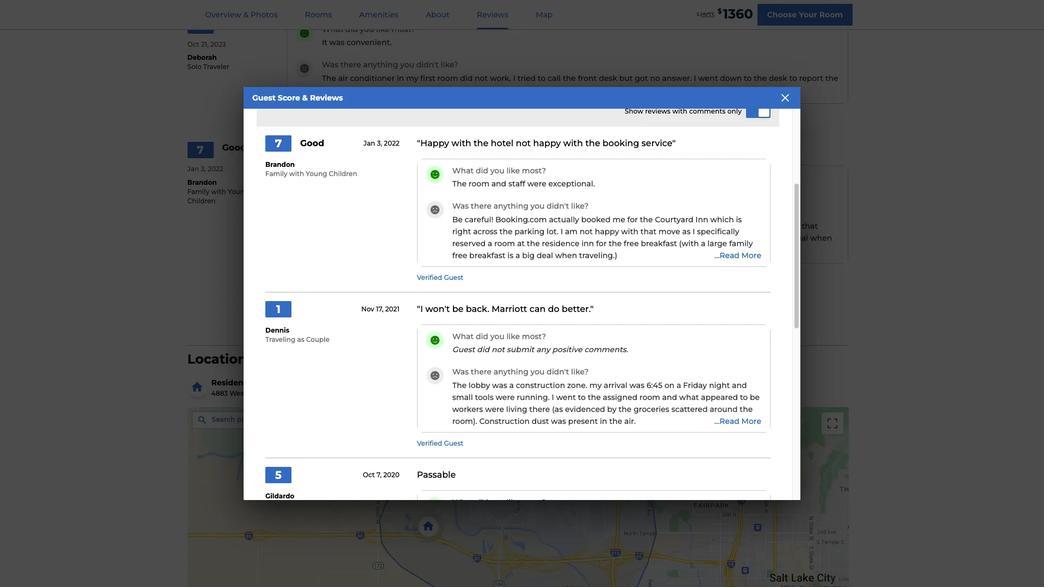 Task type: locate. For each thing, give the bounding box(es) containing it.
submit
[[507, 345, 534, 355]]

large inside was there anything you didn't like? be careful! booking.com actually booked me for the courtyard inn which is right across the parking lot. i am not happy with that move as i specifically reserved a room at the residence inn for the free breakfast (with a large family free breakfast is a big deal when traveling.)
[[660, 233, 680, 243]]

actually inside "be careful! booking.com actually booked me for the courtyard inn which is right across the parking lot. i am not happy with that move as i specifically reserved a room at the residence inn for the free breakfast (with a large family free breakfast is a big deal when traveling.)"
[[549, 215, 579, 225]]

reviews
[[477, 10, 509, 20], [310, 93, 343, 103], [520, 316, 553, 326]]

$ right 1503
[[718, 7, 722, 15]]

1 vertical spatial verified guest
[[417, 439, 463, 448]]

as inside dennis traveling as couple
[[297, 336, 304, 344]]

right
[[614, 221, 632, 231], [452, 227, 471, 237]]

in inside was there anything you didn't like? the air conditioner in my first room did not work. i tried to call the front desk but got no answer. i went down to the desk to report the air conditioner issue and that i had tried to call with no answer. the clerk said the phones werent working.
[[397, 73, 404, 83]]

"happy with the hotel not happy with the booking service"
[[417, 138, 676, 149], [287, 145, 545, 155]]

to left report
[[789, 73, 797, 83]]

more for 7
[[742, 250, 761, 260]]

0 horizontal spatial deal
[[537, 251, 553, 260]]

2 ...read more from the top
[[714, 416, 761, 426]]

desk left report
[[769, 73, 787, 83]]

that inside was there anything you didn't like? be careful! booking.com actually booked me for the courtyard inn which is right across the parking lot. i am not happy with that move as i specifically reserved a room at the residence inn for the free breakfast (with a large family free breakfast is a big deal when traveling.)
[[802, 221, 818, 231]]

salt
[[316, 378, 332, 388], [325, 389, 338, 397]]

oct
[[187, 40, 199, 48], [363, 471, 375, 479]]

1 horizontal spatial young
[[306, 170, 327, 178]]

0 horizontal spatial booking.com
[[365, 221, 416, 231]]

tab list
[[191, 0, 566, 29]]

across
[[634, 221, 659, 231], [473, 227, 498, 237]]

verified up won't
[[417, 274, 442, 282]]

1 vertical spatial be
[[750, 393, 760, 402]]

0 horizontal spatial "happy
[[287, 145, 319, 155]]

verified guest for 1
[[417, 439, 463, 448]]

living
[[506, 405, 527, 414]]

0 vertical spatial oct
[[187, 40, 199, 48]]

$ 1503 $ 1360
[[697, 6, 753, 21]]

0 horizontal spatial inn
[[534, 233, 546, 243]]

1 horizontal spatial that
[[641, 227, 657, 237]]

2 more from the top
[[742, 416, 761, 426]]

1 vertical spatial young
[[228, 187, 249, 196]]

but
[[619, 73, 633, 83]]

to right down
[[744, 73, 752, 83]]

1 vertical spatial my
[[590, 381, 602, 390]]

verified guest up won't
[[417, 274, 463, 282]]

show for show reviews with comments only
[[625, 107, 643, 116]]

to up 'evidenced'
[[578, 393, 586, 402]]

move inside "be careful! booking.com actually booked me for the courtyard inn which is right across the parking lot. i am not happy with that move as i specifically reserved a room at the residence inn for the free breakfast (with a large family free breakfast is a big deal when traveling.)"
[[659, 227, 680, 237]]

like
[[376, 24, 390, 34], [507, 166, 520, 176], [376, 172, 390, 182], [507, 332, 520, 341], [507, 497, 520, 507]]

what
[[322, 24, 343, 34], [452, 166, 474, 176], [322, 172, 343, 182], [452, 332, 474, 341], [452, 497, 474, 507]]

free
[[576, 233, 591, 243], [707, 233, 722, 243], [624, 239, 639, 248], [452, 251, 467, 260]]

marriott up the all
[[492, 304, 527, 315]]

brandon family with young children
[[265, 161, 357, 178], [187, 178, 249, 205]]

0 vertical spatial in
[[397, 73, 404, 83]]

show all reviews
[[483, 316, 553, 326]]

call left front
[[548, 73, 561, 83]]

that inside was there anything you didn't like? the air conditioner in my first room did not work. i tried to call the front desk but got no answer. i went down to the desk to report the air conditioner issue and that i had tried to call with no answer. the clerk said the phones werent working.
[[419, 85, 435, 95]]

by up douglas
[[270, 378, 280, 388]]

be left back.
[[452, 304, 464, 315]]

like? inside was there anything you didn't like? the air conditioner in my first room did not work. i tried to call the front desk but got no answer. i went down to the desk to report the air conditioner issue and that i had tried to call with no answer. the clerk said the phones werent working.
[[441, 60, 458, 70]]

reviews
[[645, 107, 671, 116]]

jan 3, 2022
[[364, 139, 400, 147], [187, 165, 223, 173]]

with inside was there anything you didn't like? be careful! booking.com actually booked me for the courtyard inn which is right across the parking lot. i am not happy with that move as i specifically reserved a room at the residence inn for the free breakfast (with a large family free breakfast is a big deal when traveling.)
[[782, 221, 800, 231]]

1 verified guest from the top
[[417, 274, 463, 282]]

reviews down can
[[520, 316, 553, 326]]

guest up won't
[[444, 274, 463, 282]]

1 desk from the left
[[599, 73, 617, 83]]

0 vertical spatial marriott
[[492, 304, 527, 315]]

1 horizontal spatial desk
[[769, 73, 787, 83]]

2 horizontal spatial that
[[802, 221, 818, 231]]

went inside the lobby was a construction zone. my arrival was 6:45 on a friday night and small tools were running. i went to the assigned room and what appeared to be workers were living there (as evidenced by the groceries scattered around the room). construction dust was present in the air.
[[556, 393, 576, 402]]

1 horizontal spatial right
[[614, 221, 632, 231]]

was right it on the left top of page
[[329, 38, 345, 47]]

my inside was there anything you didn't like? the air conditioner in my first room did not work. i tried to call the front desk but got no answer. i went down to the desk to report the air conditioner issue and that i had tried to call with no answer. the clerk said the phones werent working.
[[406, 73, 418, 83]]

0 horizontal spatial traveling.)
[[322, 245, 360, 255]]

right inside was there anything you didn't like? be careful! booking.com actually booked me for the courtyard inn which is right across the parking lot. i am not happy with that move as i specifically reserved a room at the residence inn for the free breakfast (with a large family free breakfast is a big deal when traveling.)
[[614, 221, 632, 231]]

big inside "be careful! booking.com actually booked me for the courtyard inn which is right across the parking lot. i am not happy with that move as i specifically reserved a room at the residence inn for the free breakfast (with a large family free breakfast is a big deal when traveling.)"
[[522, 251, 535, 260]]

it
[[322, 38, 327, 47]]

oct left 21,
[[187, 40, 199, 48]]

0 horizontal spatial courtyard
[[525, 221, 563, 231]]

am inside was there anything you didn't like? be careful! booking.com actually booked me for the courtyard inn which is right across the parking lot. i am not happy with that move as i specifically reserved a room at the residence inn for the free breakfast (with a large family free breakfast is a big deal when traveling.)
[[726, 221, 739, 231]]

verified
[[417, 274, 442, 282], [417, 439, 442, 448]]

2 verified guest from the top
[[417, 439, 463, 448]]

& left 'photos'
[[243, 10, 249, 20]]

1 ...read more button from the top
[[709, 250, 761, 260]]

in inside the lobby was a construction zone. my arrival was 6:45 on a friday night and small tools were running. i went to the assigned room and what appeared to be workers were living there (as evidenced by the groceries scattered around the room). construction dust was present in the air.
[[600, 416, 607, 426]]

verified guest up passable
[[417, 439, 463, 448]]

reserved inside was there anything you didn't like? be careful! booking.com actually booked me for the courtyard inn which is right across the parking lot. i am not happy with that move as i specifically reserved a room at the residence inn for the free breakfast (with a large family free breakfast is a big deal when traveling.)
[[405, 233, 438, 243]]

1 horizontal spatial am
[[726, 221, 739, 231]]

there
[[340, 60, 361, 70], [471, 201, 492, 211], [340, 208, 361, 218], [471, 367, 492, 377], [529, 405, 550, 414]]

1 vertical spatial in
[[600, 416, 607, 426]]

oct for 3
[[187, 40, 199, 48]]

& right the score
[[302, 93, 308, 103]]

what did you like most? it was convenient.
[[322, 24, 416, 47]]

0 horizontal spatial that
[[419, 85, 435, 95]]

most? inside 'what did you like most? it was convenient.'
[[392, 24, 416, 34]]

answer. left clerk
[[535, 85, 565, 95]]

1 horizontal spatial tried
[[518, 73, 536, 83]]

am inside "be careful! booking.com actually booked me for the courtyard inn which is right across the parking lot. i am not happy with that move as i specifically reserved a room at the residence inn for the free breakfast (with a large family free breakfast is a big deal when traveling.)"
[[565, 227, 578, 237]]

move inside was there anything you didn't like? be careful! booking.com actually booked me for the courtyard inn which is right across the parking lot. i am not happy with that move as i specifically reserved a room at the residence inn for the free breakfast (with a large family free breakfast is a big deal when traveling.)
[[322, 233, 343, 243]]

be inside the lobby was a construction zone. my arrival was 6:45 on a friday night and small tools were running. i went to the assigned room and what appeared to be workers were living there (as evidenced by the groceries scattered around the room). construction dust was present in the air.
[[750, 393, 760, 402]]

2022
[[384, 139, 400, 147], [208, 165, 223, 173]]

marriott up corrigan
[[282, 378, 314, 388]]

careful!
[[465, 215, 493, 225], [334, 221, 363, 231]]

marriott inside "residence inn by marriott salt lake city airport 4883 west douglas corrigan way, salt lake city, ut"
[[282, 378, 314, 388]]

0 horizontal spatial residence
[[494, 233, 532, 243]]

0 vertical spatial tried
[[518, 73, 536, 83]]

a
[[440, 233, 445, 243], [653, 233, 658, 243], [771, 233, 775, 243], [488, 239, 492, 248], [701, 239, 706, 248], [516, 251, 520, 260], [509, 381, 514, 390], [677, 381, 681, 390]]

room
[[819, 10, 843, 19]]

an
[[284, 416, 293, 424]]

salt right way,
[[325, 389, 338, 397]]

oct for 5
[[363, 471, 375, 479]]

1 ...read more from the top
[[714, 250, 761, 260]]

inn inside was there anything you didn't like? be careful! booking.com actually booked me for the courtyard inn which is right across the parking lot. i am not happy with that move as i specifically reserved a room at the residence inn for the free breakfast (with a large family free breakfast is a big deal when traveling.)
[[534, 233, 546, 243]]

1 vertical spatial more
[[742, 416, 761, 426]]

evidenced
[[565, 405, 605, 414]]

large
[[660, 233, 680, 243], [708, 239, 727, 248]]

room inside was there anything you didn't like? the air conditioner in my first room did not work. i tried to call the front desk but got no answer. i went down to the desk to report the air conditioner issue and that i had tried to call with no answer. the clerk said the phones werent working.
[[437, 73, 458, 83]]

show down "i won't be back. marriott can do better."
[[483, 316, 505, 326]]

residence inside was there anything you didn't like? be careful! booking.com actually booked me for the courtyard inn which is right across the parking lot. i am not happy with that move as i specifically reserved a room at the residence inn for the free breakfast (with a large family free breakfast is a big deal when traveling.)
[[494, 233, 532, 243]]

1 horizontal spatial 2022
[[384, 139, 400, 147]]

1 vertical spatial deal
[[537, 251, 553, 260]]

reserved
[[405, 233, 438, 243], [452, 239, 486, 248]]

1 horizontal spatial family
[[729, 239, 753, 248]]

0 horizontal spatial am
[[565, 227, 578, 237]]

room inside "be careful! booking.com actually booked me for the courtyard inn which is right across the parking lot. i am not happy with that move as i specifically reserved a room at the residence inn for the free breakfast (with a large family free breakfast is a big deal when traveling.)"
[[494, 239, 515, 248]]

2 vertical spatial reviews
[[520, 316, 553, 326]]

0 horizontal spatial oct
[[187, 40, 199, 48]]

0 horizontal spatial &
[[243, 10, 249, 20]]

show inside button
[[483, 316, 505, 326]]

lake left city
[[334, 378, 353, 388]]

was down '(as'
[[551, 416, 566, 426]]

more
[[742, 250, 761, 260], [742, 416, 761, 426]]

deal
[[792, 233, 808, 243], [537, 251, 553, 260]]

as inside was there anything you didn't like? be careful! booking.com actually booked me for the courtyard inn which is right across the parking lot. i am not happy with that move as i specifically reserved a room at the residence inn for the free breakfast (with a large family free breakfast is a big deal when traveling.)
[[345, 233, 354, 243]]

not inside was there anything you didn't like? the air conditioner in my first room did not work. i tried to call the front desk but got no answer. i went down to the desk to report the air conditioner issue and that i had tried to call with no answer. the clerk said the phones werent working.
[[475, 73, 488, 83]]

anything inside was there anything you didn't like? be careful! booking.com actually booked me for the courtyard inn which is right across the parking lot. i am not happy with that move as i specifically reserved a room at the residence inn for the free breakfast (with a large family free breakfast is a big deal when traveling.)
[[363, 208, 398, 218]]

the
[[322, 73, 336, 83], [567, 85, 581, 95], [452, 179, 467, 189], [322, 186, 336, 195], [452, 381, 467, 390]]

breakfast
[[593, 233, 629, 243], [724, 233, 761, 243], [641, 239, 677, 248], [469, 251, 506, 260]]

2 was there anything you didn't like? from the top
[[452, 367, 589, 377]]

$ left 1503
[[697, 12, 699, 17]]

residence
[[494, 233, 532, 243], [542, 239, 580, 248]]

21,
[[201, 40, 209, 48]]

scattered
[[671, 405, 708, 414]]

was there anything you didn't like?
[[452, 201, 589, 211], [452, 367, 589, 377]]

answer. up werent
[[662, 73, 692, 83]]

lot.
[[708, 221, 720, 231], [547, 227, 559, 237]]

call down work.
[[489, 85, 502, 95]]

lobby
[[469, 381, 490, 390]]

1 horizontal spatial (with
[[679, 239, 699, 248]]

to right appeared
[[740, 393, 748, 402]]

night
[[709, 381, 730, 390]]

0 vertical spatial was there anything you didn't like?
[[452, 201, 589, 211]]

reviews inside reviews button
[[477, 10, 509, 20]]

2 horizontal spatial reviews
[[520, 316, 553, 326]]

be right appeared
[[750, 393, 760, 402]]

0 horizontal spatial jan
[[187, 165, 199, 173]]

when inside was there anything you didn't like? be careful! booking.com actually booked me for the courtyard inn which is right across the parking lot. i am not happy with that move as i specifically reserved a room at the residence inn for the free breakfast (with a large family free breakfast is a big deal when traveling.)
[[810, 233, 832, 243]]

my left first
[[406, 73, 418, 83]]

what inside 'what did you like most? it was convenient.'
[[322, 24, 343, 34]]

0 horizontal spatial call
[[489, 85, 502, 95]]

most? inside what did you like most? guest did not submit any positive comments.
[[522, 332, 546, 341]]

tried right had
[[458, 85, 477, 95]]

air
[[338, 73, 348, 83], [322, 85, 332, 95]]

air.
[[624, 416, 636, 426]]

careful! inside "be careful! booking.com actually booked me for the courtyard inn which is right across the parking lot. i am not happy with that move as i specifically reserved a room at the residence inn for the free breakfast (with a large family free breakfast is a big deal when traveling.)"
[[465, 215, 493, 225]]

show left reviews
[[625, 107, 643, 116]]

guest score & reviews
[[252, 93, 343, 103]]

there inside the lobby was a construction zone. my arrival was 6:45 on a friday night and small tools were running. i went to the assigned room and what appeared to be workers were living there (as evidenced by the groceries scattered around the room). construction dust was present in the air.
[[529, 405, 550, 414]]

1 horizontal spatial air
[[338, 73, 348, 83]]

0 horizontal spatial brandon
[[187, 178, 217, 187]]

verified up passable
[[417, 439, 442, 448]]

the inside the lobby was a construction zone. my arrival was 6:45 on a friday night and small tools were running. i went to the assigned room and what appeared to be workers were living there (as evidenced by the groceries scattered around the room). construction dust was present in the air.
[[452, 381, 467, 390]]

for
[[627, 215, 638, 225], [497, 221, 508, 231], [548, 233, 559, 243], [596, 239, 607, 248]]

1 vertical spatial marriott
[[282, 378, 314, 388]]

was there anything you didn't like? for 7
[[452, 201, 589, 211]]

0 horizontal spatial in
[[397, 73, 404, 83]]

salt up way,
[[316, 378, 332, 388]]

0 horizontal spatial right
[[452, 227, 471, 237]]

1 horizontal spatial be
[[452, 215, 463, 225]]

conditioner up issue
[[350, 73, 395, 83]]

by down assigned in the bottom of the page
[[607, 405, 617, 414]]

...read more button for 7
[[709, 250, 761, 260]]

did inside 'passable what did you like most?'
[[476, 497, 488, 507]]

1 horizontal spatial $
[[718, 7, 722, 15]]

1 horizontal spatial which
[[710, 215, 734, 225]]

0 vertical spatial reviews
[[477, 10, 509, 20]]

when inside "be careful! booking.com actually booked me for the courtyard inn which is right across the parking lot. i am not happy with that move as i specifically reserved a room at the residence inn for the free breakfast (with a large family free breakfast is a big deal when traveling.)"
[[555, 251, 577, 260]]

that
[[419, 85, 435, 95], [802, 221, 818, 231], [641, 227, 657, 237]]

traveling.) inside was there anything you didn't like? be careful! booking.com actually booked me for the courtyard inn which is right across the parking lot. i am not happy with that move as i specifically reserved a room at the residence inn for the free breakfast (with a large family free breakfast is a big deal when traveling.)
[[322, 245, 360, 255]]

reviews inside the show all reviews button
[[520, 316, 553, 326]]

around
[[710, 405, 738, 414]]

0 horizontal spatial children
[[187, 197, 216, 205]]

family
[[265, 170, 287, 178], [187, 187, 209, 196]]

0 horizontal spatial me
[[482, 221, 495, 231]]

lake
[[334, 378, 353, 388], [340, 389, 355, 397]]

to
[[538, 73, 546, 83], [744, 73, 752, 83], [789, 73, 797, 83], [479, 85, 487, 95], [578, 393, 586, 402], [740, 393, 748, 402]]

reviews right the score
[[310, 93, 343, 103]]

0 horizontal spatial my
[[406, 73, 418, 83]]

inn inside "be careful! booking.com actually booked me for the courtyard inn which is right across the parking lot. i am not happy with that move as i specifically reserved a room at the residence inn for the free breakfast (with a large family free breakfast is a big deal when traveling.)"
[[696, 215, 708, 225]]

be inside "be careful! booking.com actually booked me for the courtyard inn which is right across the parking lot. i am not happy with that move as i specifically reserved a room at the residence inn for the free breakfast (with a large family free breakfast is a big deal when traveling.)"
[[452, 215, 463, 225]]

in up issue
[[397, 73, 404, 83]]

i
[[513, 73, 515, 83], [694, 73, 696, 83], [437, 85, 439, 95], [722, 221, 724, 231], [561, 227, 563, 237], [693, 227, 695, 237], [356, 233, 358, 243], [552, 393, 554, 402]]

to right had
[[479, 85, 487, 95]]

tried right work.
[[518, 73, 536, 83]]

2 ...read from the top
[[714, 416, 739, 426]]

inn
[[534, 233, 546, 243], [582, 239, 594, 248]]

booked
[[581, 215, 611, 225], [451, 221, 480, 231]]

residence inn by marriott salt lake city airport 4883 west douglas corrigan way, salt lake city, ut
[[211, 378, 401, 397]]

0 horizontal spatial when
[[555, 251, 577, 260]]

booking.com
[[495, 215, 547, 225], [365, 221, 416, 231]]

what did you like most? guest did not submit any positive comments.
[[452, 332, 628, 355]]

on
[[665, 381, 675, 390]]

1 horizontal spatial booking.com
[[495, 215, 547, 225]]

1 horizontal spatial 7
[[275, 137, 282, 150]]

marriott
[[492, 304, 527, 315], [282, 378, 314, 388]]

by inside the lobby was a construction zone. my arrival was 6:45 on a friday night and small tools were running. i went to the assigned room and what appeared to be workers were living there (as evidenced by the groceries scattered around the room). construction dust was present in the air.
[[607, 405, 617, 414]]

as inside "be careful! booking.com actually booked me for the courtyard inn which is right across the parking lot. i am not happy with that move as i specifically reserved a room at the residence inn for the free breakfast (with a large family free breakfast is a big deal when traveling.)"
[[682, 227, 691, 237]]

0 horizontal spatial move
[[322, 233, 343, 243]]

phones
[[637, 85, 666, 95]]

1 vertical spatial answer.
[[535, 85, 565, 95]]

1 vertical spatial verified
[[417, 439, 442, 448]]

2 verified from the top
[[417, 439, 442, 448]]

in
[[397, 73, 404, 83], [600, 416, 607, 426]]

won't
[[425, 304, 450, 315]]

address
[[295, 416, 322, 424]]

inn inside "be careful! booking.com actually booked me for the courtyard inn which is right across the parking lot. i am not happy with that move as i specifically reserved a room at the residence inn for the free breakfast (with a large family free breakfast is a big deal when traveling.)"
[[582, 239, 594, 248]]

air right the score
[[322, 85, 332, 95]]

there inside was there anything you didn't like? be careful! booking.com actually booked me for the courtyard inn which is right across the parking lot. i am not happy with that move as i specifically reserved a room at the residence inn for the free breakfast (with a large family free breakfast is a big deal when traveling.)
[[340, 208, 361, 218]]

was there anything you didn't like? for 1
[[452, 367, 589, 377]]

"i won't be back. marriott can do better."
[[417, 304, 594, 315]]

and
[[402, 85, 417, 95], [491, 179, 506, 189], [361, 186, 376, 195], [732, 381, 747, 390], [662, 393, 677, 402]]

1 vertical spatial oct
[[363, 471, 375, 479]]

went up '(as'
[[556, 393, 576, 402]]

1 horizontal spatial parking
[[676, 221, 706, 231]]

1 horizontal spatial brandon
[[265, 161, 295, 169]]

1 vertical spatial when
[[555, 251, 577, 260]]

0 horizontal spatial by
[[270, 378, 280, 388]]

1 was there anything you didn't like? from the top
[[452, 201, 589, 211]]

0 vertical spatial no
[[650, 73, 660, 83]]

no
[[650, 73, 660, 83], [523, 85, 533, 95]]

2 ...read more button from the top
[[709, 416, 761, 426]]

lot. inside was there anything you didn't like? be careful! booking.com actually booked me for the courtyard inn which is right across the parking lot. i am not happy with that move as i specifically reserved a room at the residence inn for the free breakfast (with a large family free breakfast is a big deal when traveling.)
[[708, 221, 720, 231]]

0 horizontal spatial service"
[[511, 145, 545, 155]]

...read more button
[[709, 250, 761, 260], [709, 416, 761, 426]]

was
[[322, 60, 338, 70], [452, 201, 469, 211], [322, 208, 338, 218], [452, 367, 469, 377]]

conditioner left issue
[[334, 85, 378, 95]]

0 vertical spatial more
[[742, 250, 761, 260]]

air down convenient. on the top of page
[[338, 73, 348, 83]]

werent
[[668, 85, 695, 95]]

0 vertical spatial verified
[[417, 274, 442, 282]]

(with
[[631, 233, 651, 243], [679, 239, 699, 248]]

1 vertical spatial jan 3, 2022
[[187, 165, 223, 173]]

exceptional.
[[548, 179, 595, 189], [418, 186, 465, 195]]

which inside "be careful! booking.com actually booked me for the courtyard inn which is right across the parking lot. i am not happy with that move as i specifically reserved a room at the residence inn for the free breakfast (with a large family free breakfast is a big deal when traveling.)"
[[710, 215, 734, 225]]

map
[[536, 10, 553, 20]]

1 more from the top
[[742, 250, 761, 260]]

1 horizontal spatial reserved
[[452, 239, 486, 248]]

traveling.) inside "be careful! booking.com actually booked me for the courtyard inn which is right across the parking lot. i am not happy with that move as i specifically reserved a room at the residence inn for the free breakfast (with a large family free breakfast is a big deal when traveling.)"
[[579, 251, 617, 260]]

show for show all reviews
[[483, 316, 505, 326]]

1 vertical spatial conditioner
[[334, 85, 378, 95]]

0 horizontal spatial no
[[523, 85, 533, 95]]

1 horizontal spatial no
[[650, 73, 660, 83]]

1 horizontal spatial across
[[634, 221, 659, 231]]

across inside was there anything you didn't like? be careful! booking.com actually booked me for the courtyard inn which is right across the parking lot. i am not happy with that move as i specifically reserved a room at the residence inn for the free breakfast (with a large family free breakfast is a big deal when traveling.)
[[634, 221, 659, 231]]

dust
[[532, 416, 549, 426]]

1
[[276, 303, 281, 316]]

my inside the lobby was a construction zone. my arrival was 6:45 on a friday night and small tools were running. i went to the assigned room and what appeared to be workers were living there (as evidenced by the groceries scattered around the room). construction dust was present in the air.
[[590, 381, 602, 390]]

right inside "be careful! booking.com actually booked me for the courtyard inn which is right across the parking lot. i am not happy with that move as i specifically reserved a room at the residence inn for the free breakfast (with a large family free breakfast is a big deal when traveling.)"
[[452, 227, 471, 237]]

my right zone.
[[590, 381, 602, 390]]

1 horizontal spatial jan
[[364, 139, 375, 147]]

reviews left map
[[477, 10, 509, 20]]

when
[[810, 233, 832, 243], [555, 251, 577, 260]]

1 ...read from the top
[[714, 250, 739, 260]]

lake left city, at the bottom left of the page
[[340, 389, 355, 397]]

with inside was there anything you didn't like? the air conditioner in my first room did not work. i tried to call the front desk but got no answer. i went down to the desk to report the air conditioner issue and that i had tried to call with no answer. the clerk said the phones werent working.
[[504, 85, 521, 95]]

call
[[548, 73, 561, 83], [489, 85, 502, 95]]

room).
[[452, 416, 477, 426]]

0 horizontal spatial answer.
[[535, 85, 565, 95]]

didn't
[[416, 60, 439, 70], [547, 201, 569, 211], [416, 208, 439, 218], [547, 367, 569, 377]]

went up working.
[[698, 73, 718, 83]]

specifically inside "be careful! booking.com actually booked me for the courtyard inn which is right across the parking lot. i am not happy with that move as i specifically reserved a room at the residence inn for the free breakfast (with a large family free breakfast is a big deal when traveling.)"
[[697, 227, 739, 237]]

0 horizontal spatial (with
[[631, 233, 651, 243]]

0 horizontal spatial 3,
[[201, 165, 206, 173]]

in right present
[[600, 416, 607, 426]]

guest up lobby
[[452, 345, 475, 355]]

...read more for 1
[[714, 416, 761, 426]]

you
[[360, 24, 374, 34], [400, 60, 414, 70], [490, 166, 504, 176], [360, 172, 374, 182], [531, 201, 545, 211], [400, 208, 414, 218], [490, 332, 504, 341], [531, 367, 545, 377], [490, 497, 504, 507]]

parking inside was there anything you didn't like? be careful! booking.com actually booked me for the courtyard inn which is right across the parking lot. i am not happy with that move as i specifically reserved a room at the residence inn for the free breakfast (with a large family free breakfast is a big deal when traveling.)
[[676, 221, 706, 231]]

oct left 7,
[[363, 471, 375, 479]]

more for 1
[[742, 416, 761, 426]]

1 horizontal spatial oct
[[363, 471, 375, 479]]

(with inside "be careful! booking.com actually booked me for the courtyard inn which is right across the parking lot. i am not happy with that move as i specifically reserved a room at the residence inn for the free breakfast (with a large family free breakfast is a big deal when traveling.)"
[[679, 239, 699, 248]]

0 horizontal spatial booked
[[451, 221, 480, 231]]

construction
[[516, 381, 565, 390]]

by inside "residence inn by marriott salt lake city airport 4883 west douglas corrigan way, salt lake city, ut"
[[270, 378, 280, 388]]

happy inside "be careful! booking.com actually booked me for the courtyard inn which is right across the parking lot. i am not happy with that move as i specifically reserved a room at the residence inn for the free breakfast (with a large family free breakfast is a big deal when traveling.)"
[[595, 227, 619, 237]]

desk up said
[[599, 73, 617, 83]]

1 verified from the top
[[417, 274, 442, 282]]

0 vertical spatial ...read more
[[714, 250, 761, 260]]



Task type: vqa. For each thing, say whether or not it's contained in the screenshot.
"I won't be back. Marriott can do better."
yes



Task type: describe. For each thing, give the bounding box(es) containing it.
...read more button for 1
[[709, 416, 761, 426]]

zone.
[[567, 381, 587, 390]]

0 vertical spatial lake
[[334, 378, 353, 388]]

that inside "be careful! booking.com actually booked me for the courtyard inn which is right across the parking lot. i am not happy with that move as i specifically reserved a room at the residence inn for the free breakfast (with a large family free breakfast is a big deal when traveling.)"
[[641, 227, 657, 237]]

map region
[[126, 356, 1044, 587]]

family inside was there anything you didn't like? be careful! booking.com actually booked me for the courtyard inn which is right across the parking lot. i am not happy with that move as i specifically reserved a room at the residence inn for the free breakfast (with a large family free breakfast is a big deal when traveling.)
[[682, 233, 705, 243]]

assigned
[[603, 393, 637, 402]]

courtyard inside "be careful! booking.com actually booked me for the courtyard inn which is right across the parking lot. i am not happy with that move as i specifically reserved a room at the residence inn for the free breakfast (with a large family free breakfast is a big deal when traveling.)"
[[655, 215, 694, 225]]

convenient.
[[347, 38, 392, 47]]

specifically inside was there anything you didn't like? be careful! booking.com actually booked me for the courtyard inn which is right across the parking lot. i am not happy with that move as i specifically reserved a room at the residence inn for the free breakfast (with a large family free breakfast is a big deal when traveling.)
[[360, 233, 403, 243]]

0 horizontal spatial good
[[222, 143, 246, 153]]

west
[[230, 389, 247, 397]]

score
[[278, 93, 300, 103]]

what
[[679, 393, 699, 402]]

Search places or add an address checkbox
[[192, 411, 347, 433]]

airport
[[373, 378, 401, 388]]

nov 17, 2021
[[361, 305, 400, 313]]

booking.com inside was there anything you didn't like? be careful! booking.com actually booked me for the courtyard inn which is right across the parking lot. i am not happy with that move as i specifically reserved a room at the residence inn for the free breakfast (with a large family free breakfast is a big deal when traveling.)
[[365, 221, 416, 231]]

work.
[[490, 73, 511, 83]]

dennis traveling as couple
[[265, 326, 330, 344]]

nov
[[361, 305, 374, 313]]

careful! inside was there anything you didn't like? be careful! booking.com actually booked me for the courtyard inn which is right across the parking lot. i am not happy with that move as i specifically reserved a room at the residence inn for the free breakfast (with a large family free breakfast is a big deal when traveling.)
[[334, 221, 363, 231]]

1 horizontal spatial hotel
[[491, 138, 513, 149]]

0 horizontal spatial 7
[[197, 144, 204, 157]]

1 vertical spatial no
[[523, 85, 533, 95]]

6:45
[[647, 381, 662, 390]]

1360
[[723, 6, 753, 21]]

choose your room button
[[757, 4, 853, 26]]

0 vertical spatial young
[[306, 170, 327, 178]]

not inside what did you like most? guest did not submit any positive comments.
[[492, 345, 505, 355]]

be careful! booking.com actually booked me for the courtyard inn which is right across the parking lot. i am not happy with that move as i specifically reserved a room at the residence inn for the free breakfast (with a large family free breakfast is a big deal when traveling.)
[[452, 215, 753, 260]]

0 vertical spatial jan
[[364, 139, 375, 147]]

be inside was there anything you didn't like? be careful! booking.com actually booked me for the courtyard inn which is right across the parking lot. i am not happy with that move as i specifically reserved a room at the residence inn for the free breakfast (with a large family free breakfast is a big deal when traveling.)
[[322, 221, 332, 231]]

choose your room
[[767, 10, 843, 19]]

1 horizontal spatial brandon family with young children
[[265, 161, 357, 178]]

...read for 1
[[714, 416, 739, 426]]

0 horizontal spatial staff
[[378, 186, 395, 195]]

friday
[[683, 381, 707, 390]]

working.
[[697, 85, 731, 95]]

douglas
[[248, 389, 276, 397]]

what inside what did you like most? guest did not submit any positive comments.
[[452, 332, 474, 341]]

(as
[[552, 405, 563, 414]]

verified for 7
[[417, 274, 442, 282]]

verified guest for 7
[[417, 274, 463, 282]]

rooms button
[[292, 1, 345, 29]]

at inside was there anything you didn't like? be careful! booking.com actually booked me for the courtyard inn which is right across the parking lot. i am not happy with that move as i specifically reserved a room at the residence inn for the free breakfast (with a large family free breakfast is a big deal when traveling.)
[[469, 233, 477, 243]]

booked inside was there anything you didn't like? be careful! booking.com actually booked me for the courtyard inn which is right across the parking lot. i am not happy with that move as i specifically reserved a room at the residence inn for the free breakfast (with a large family free breakfast is a big deal when traveling.)
[[451, 221, 480, 231]]

groceries
[[634, 405, 669, 414]]

booking.com inside "be careful! booking.com actually booked me for the courtyard inn which is right across the parking lot. i am not happy with that move as i specifically reserved a room at the residence inn for the free breakfast (with a large family free breakfast is a big deal when traveling.)"
[[495, 215, 547, 225]]

like inside 'what did you like most? it was convenient.'
[[376, 24, 390, 34]]

didn't inside was there anything you didn't like? the air conditioner in my first room did not work. i tried to call the front desk but got no answer. i went down to the desk to report the air conditioner issue and that i had tried to call with no answer. the clerk said the phones werent working.
[[416, 60, 439, 70]]

was left 6:45
[[629, 381, 645, 390]]

choose
[[767, 10, 797, 19]]

all
[[507, 316, 518, 326]]

me inside "be careful! booking.com actually booked me for the courtyard inn which is right across the parking lot. i am not happy with that move as i specifically reserved a room at the residence inn for the free breakfast (with a large family free breakfast is a big deal when traveling.)"
[[613, 215, 625, 225]]

passable what did you like most?
[[417, 470, 546, 507]]

0 horizontal spatial exceptional.
[[418, 186, 465, 195]]

0 horizontal spatial reviews
[[310, 93, 343, 103]]

first
[[420, 73, 435, 83]]

1 horizontal spatial staff
[[508, 179, 525, 189]]

your
[[799, 10, 817, 19]]

0 vertical spatial air
[[338, 73, 348, 83]]

corrigan
[[278, 389, 306, 397]]

like inside 'passable what did you like most?'
[[507, 497, 520, 507]]

search
[[212, 416, 235, 424]]

1 vertical spatial lake
[[340, 389, 355, 397]]

0 horizontal spatial $
[[697, 12, 699, 17]]

1503
[[700, 11, 714, 19]]

0 horizontal spatial young
[[228, 187, 249, 196]]

dennis
[[265, 326, 289, 335]]

0 horizontal spatial brandon family with young children
[[187, 178, 249, 205]]

ut
[[373, 389, 382, 397]]

show reviews with comments only
[[625, 107, 742, 116]]

1 horizontal spatial exceptional.
[[548, 179, 595, 189]]

workers
[[452, 405, 483, 414]]

1 vertical spatial 3,
[[201, 165, 206, 173]]

front
[[578, 73, 597, 83]]

0 horizontal spatial booking
[[472, 145, 509, 155]]

1 vertical spatial jan
[[187, 165, 199, 173]]

happy inside was there anything you didn't like? be careful! booking.com actually booked me for the courtyard inn which is right across the parking lot. i am not happy with that move as i specifically reserved a room at the residence inn for the free breakfast (with a large family free breakfast is a big deal when traveling.)
[[756, 221, 780, 231]]

overview & photos button
[[192, 1, 291, 29]]

big inside was there anything you didn't like? be careful! booking.com actually booked me for the courtyard inn which is right across the parking lot. i am not happy with that move as i specifically reserved a room at the residence inn for the free breakfast (with a large family free breakfast is a big deal when traveling.)
[[777, 233, 790, 243]]

1 horizontal spatial service"
[[642, 138, 676, 149]]

said
[[604, 85, 620, 95]]

guest inside what did you like most? guest did not submit any positive comments.
[[452, 345, 475, 355]]

parking inside "be careful! booking.com actually booked me for the courtyard inn which is right across the parking lot. i am not happy with that move as i specifically reserved a room at the residence inn for the free breakfast (with a large family free breakfast is a big deal when traveling.)"
[[515, 227, 545, 237]]

0 horizontal spatial family
[[187, 187, 209, 196]]

running.
[[517, 393, 550, 402]]

gildardo
[[265, 492, 294, 500]]

didn't inside was there anything you didn't like? be careful! booking.com actually booked me for the courtyard inn which is right across the parking lot. i am not happy with that move as i specifically reserved a room at the residence inn for the free breakfast (with a large family free breakfast is a big deal when traveling.)
[[416, 208, 439, 218]]

0 horizontal spatial be
[[452, 304, 464, 315]]

you inside 'what did you like most? it was convenient.'
[[360, 24, 374, 34]]

was up tools
[[492, 381, 507, 390]]

overview
[[205, 10, 241, 20]]

verified for 1
[[417, 439, 442, 448]]

which inside was there anything you didn't like? be careful! booking.com actually booked me for the courtyard inn which is right across the parking lot. i am not happy with that move as i specifically reserved a room at the residence inn for the free breakfast (with a large family free breakfast is a big deal when traveling.)
[[580, 221, 604, 231]]

me inside was there anything you didn't like? be careful! booking.com actually booked me for the courtyard inn which is right across the parking lot. i am not happy with that move as i specifically reserved a room at the residence inn for the free breakfast (with a large family free breakfast is a big deal when traveling.)
[[482, 221, 495, 231]]

...read for 7
[[714, 250, 739, 260]]

courtyard inside was there anything you didn't like? be careful! booking.com actually booked me for the courtyard inn which is right across the parking lot. i am not happy with that move as i specifically reserved a room at the residence inn for the free breakfast (with a large family free breakfast is a big deal when traveling.)
[[525, 221, 563, 231]]

better."
[[562, 304, 594, 315]]

1 vertical spatial 2022
[[208, 165, 223, 173]]

family inside "be careful! booking.com actually booked me for the courtyard inn which is right across the parking lot. i am not happy with that move as i specifically reserved a room at the residence inn for the free breakfast (with a large family free breakfast is a big deal when traveling.)"
[[729, 239, 753, 248]]

1 horizontal spatial good
[[300, 138, 324, 149]]

most? inside 'passable what did you like most?'
[[522, 497, 546, 507]]

0 vertical spatial conditioner
[[350, 73, 395, 83]]

to right work.
[[538, 73, 546, 83]]

1 horizontal spatial "happy
[[417, 138, 449, 149]]

& inside button
[[243, 10, 249, 20]]

1 horizontal spatial call
[[548, 73, 561, 83]]

across inside "be careful! booking.com actually booked me for the courtyard inn which is right across the parking lot. i am not happy with that move as i specifically reserved a room at the residence inn for the free breakfast (with a large family free breakfast is a big deal when traveling.)"
[[473, 227, 498, 237]]

deal inside "be careful! booking.com actually booked me for the courtyard inn which is right across the parking lot. i am not happy with that move as i specifically reserved a room at the residence inn for the free breakfast (with a large family free breakfast is a big deal when traveling.)"
[[537, 251, 553, 260]]

not inside was there anything you didn't like? be careful! booking.com actually booked me for the courtyard inn which is right across the parking lot. i am not happy with that move as i specifically reserved a room at the residence inn for the free breakfast (with a large family free breakfast is a big deal when traveling.)
[[741, 221, 754, 231]]

2023
[[210, 40, 226, 48]]

2021
[[385, 305, 400, 313]]

0 horizontal spatial hotel
[[360, 145, 383, 155]]

was inside was there anything you didn't like? be careful! booking.com actually booked me for the courtyard inn which is right across the parking lot. i am not happy with that move as i specifically reserved a room at the residence inn for the free breakfast (with a large family free breakfast is a big deal when traveling.)
[[322, 208, 338, 218]]

issue
[[380, 85, 400, 95]]

reserved inside "be careful! booking.com actually booked me for the courtyard inn which is right across the parking lot. i am not happy with that move as i specifically reserved a room at the residence inn for the free breakfast (with a large family free breakfast is a big deal when traveling.)"
[[452, 239, 486, 248]]

had
[[442, 85, 456, 95]]

down
[[720, 73, 742, 83]]

1 vertical spatial tried
[[458, 85, 477, 95]]

residence
[[211, 378, 253, 388]]

at inside "be careful! booking.com actually booked me for the courtyard inn which is right across the parking lot. i am not happy with that move as i specifically reserved a room at the residence inn for the free breakfast (with a large family free breakfast is a big deal when traveling.)"
[[517, 239, 525, 248]]

guest down room).
[[444, 439, 463, 448]]

1 vertical spatial brandon
[[187, 178, 217, 187]]

oct 7, 2020
[[363, 471, 400, 479]]

3
[[197, 19, 204, 32]]

do
[[548, 304, 559, 315]]

location
[[187, 351, 247, 367]]

overview & photos
[[205, 10, 278, 20]]

7,
[[377, 471, 382, 479]]

deal inside was there anything you didn't like? be careful! booking.com actually booked me for the courtyard inn which is right across the parking lot. i am not happy with that move as i specifically reserved a room at the residence inn for the free breakfast (with a large family free breakfast is a big deal when traveling.)
[[792, 233, 808, 243]]

about button
[[413, 1, 463, 29]]

and inside was there anything you didn't like? the air conditioner in my first room did not work. i tried to call the front desk but got no answer. i went down to the desk to report the air conditioner issue and that i had tried to call with no answer. the clerk said the phones werent working.
[[402, 85, 417, 95]]

residence inside "be careful! booking.com actually booked me for the courtyard inn which is right across the parking lot. i am not happy with that move as i specifically reserved a room at the residence inn for the free breakfast (with a large family free breakfast is a big deal when traveling.)"
[[542, 239, 580, 248]]

1 vertical spatial salt
[[325, 389, 338, 397]]

room inside was there anything you didn't like? be careful! booking.com actually booked me for the courtyard inn which is right across the parking lot. i am not happy with that move as i specifically reserved a room at the residence inn for the free breakfast (with a large family free breakfast is a big deal when traveling.)
[[447, 233, 467, 243]]

show all reviews button
[[473, 311, 563, 332]]

small
[[452, 393, 473, 402]]

(with inside was there anything you didn't like? be careful! booking.com actually booked me for the courtyard inn which is right across the parking lot. i am not happy with that move as i specifically reserved a room at the residence inn for the free breakfast (with a large family free breakfast is a big deal when traveling.)
[[631, 233, 651, 243]]

Search places or add an address checkbox
[[192, 411, 343, 429]]

1 horizontal spatial family
[[265, 170, 287, 178]]

you inside what did you like most? guest did not submit any positive comments.
[[490, 332, 504, 341]]

there inside was there anything you didn't like? the air conditioner in my first room did not work. i tried to call the front desk but got no answer. i went down to the desk to report the air conditioner issue and that i had tried to call with no answer. the clerk said the phones werent working.
[[340, 60, 361, 70]]

tools
[[475, 393, 494, 402]]

back.
[[466, 304, 489, 315]]

way,
[[308, 389, 324, 397]]

was there anything you didn't like? be careful! booking.com actually booked me for the courtyard inn which is right across the parking lot. i am not happy with that move as i specifically reserved a room at the residence inn for the free breakfast (with a large family free breakfast is a big deal when traveling.)
[[322, 208, 832, 255]]

0 horizontal spatial jan 3, 2022
[[187, 165, 223, 173]]

did inside was there anything you didn't like? the air conditioner in my first room did not work. i tried to call the front desk but got no answer. i went down to the desk to report the air conditioner issue and that i had tried to call with no answer. the clerk said the phones werent working.
[[460, 73, 473, 83]]

was inside 'what did you like most? it was convenient.'
[[329, 38, 345, 47]]

inn inside "residence inn by marriott salt lake city airport 4883 west douglas corrigan way, salt lake city, ut"
[[255, 378, 268, 388]]

you inside 'passable what did you like most?'
[[490, 497, 504, 507]]

or
[[261, 416, 268, 424]]

17,
[[376, 305, 384, 313]]

report
[[799, 73, 823, 83]]

guest left the score
[[252, 93, 276, 103]]

not inside "be careful! booking.com actually booked me for the courtyard inn which is right across the parking lot. i am not happy with that move as i specifically reserved a room at the residence inn for the free breakfast (with a large family free breakfast is a big deal when traveling.)"
[[580, 227, 593, 237]]

you inside was there anything you didn't like? be careful! booking.com actually booked me for the courtyard inn which is right across the parking lot. i am not happy with that move as i specifically reserved a room at the residence inn for the free breakfast (with a large family free breakfast is a big deal when traveling.)
[[400, 208, 414, 218]]

comments
[[689, 107, 726, 116]]

places
[[237, 416, 259, 424]]

booked inside "be careful! booking.com actually booked me for the courtyard inn which is right across the parking lot. i am not happy with that move as i specifically reserved a room at the residence inn for the free breakfast (with a large family free breakfast is a big deal when traveling.)"
[[581, 215, 611, 225]]

clerk
[[583, 85, 602, 95]]

1 horizontal spatial booking
[[603, 138, 639, 149]]

comments.
[[584, 345, 628, 355]]

oct 21, 2023
[[187, 40, 226, 48]]

you inside was there anything you didn't like? the air conditioner in my first room did not work. i tried to call the front desk but got no answer. i went down to the desk to report the air conditioner issue and that i had tried to call with no answer. the clerk said the phones werent working.
[[400, 60, 414, 70]]

"i
[[417, 304, 423, 315]]

1 vertical spatial children
[[187, 197, 216, 205]]

large inside "be careful! booking.com actually booked me for the courtyard inn which is right across the parking lot. i am not happy with that move as i specifically reserved a room at the residence inn for the free breakfast (with a large family free breakfast is a big deal when traveling.)"
[[708, 239, 727, 248]]

what inside 'passable what did you like most?'
[[452, 497, 474, 507]]

went inside was there anything you didn't like? the air conditioner in my first room did not work. i tried to call the front desk but got no answer. i went down to the desk to report the air conditioner issue and that i had tried to call with no answer. the clerk said the phones werent working.
[[698, 73, 718, 83]]

1 horizontal spatial answer.
[[662, 73, 692, 83]]

tab list containing overview & photos
[[191, 0, 566, 29]]

construction
[[479, 416, 530, 426]]

lot. inside "be careful! booking.com actually booked me for the courtyard inn which is right across the parking lot. i am not happy with that move as i specifically reserved a room at the residence inn for the free breakfast (with a large family free breakfast is a big deal when traveling.)"
[[547, 227, 559, 237]]

was inside was there anything you didn't like? the air conditioner in my first room did not work. i tried to call the front desk but got no answer. i went down to the desk to report the air conditioner issue and that i had tried to call with no answer. the clerk said the phones werent working.
[[322, 60, 338, 70]]

1 horizontal spatial &
[[302, 93, 308, 103]]

like? inside was there anything you didn't like? be careful! booking.com actually booked me for the courtyard inn which is right across the parking lot. i am not happy with that move as i specifically reserved a room at the residence inn for the free breakfast (with a large family free breakfast is a big deal when traveling.)
[[441, 208, 458, 218]]

1 vertical spatial air
[[322, 85, 332, 95]]

couple
[[306, 336, 330, 344]]

anything inside was there anything you didn't like? the air conditioner in my first room did not work. i tried to call the front desk but got no answer. i went down to the desk to report the air conditioner issue and that i had tried to call with no answer. the clerk said the phones werent working.
[[363, 60, 398, 70]]

0 vertical spatial 3,
[[377, 139, 382, 147]]

room inside the lobby was a construction zone. my arrival was 6:45 on a friday night and small tools were running. i went to the assigned room and what appeared to be workers were living there (as evidenced by the groceries scattered around the room). construction dust was present in the air.
[[639, 393, 660, 402]]

passable
[[417, 470, 456, 480]]

traveler
[[203, 63, 229, 71]]

deborah solo traveler
[[187, 54, 229, 71]]

0 vertical spatial salt
[[316, 378, 332, 388]]

...read more for 7
[[714, 250, 761, 260]]

1 horizontal spatial marriott
[[492, 304, 527, 315]]

1 horizontal spatial jan 3, 2022
[[364, 139, 400, 147]]

0 vertical spatial 2022
[[384, 139, 400, 147]]

about
[[426, 10, 450, 20]]

1 horizontal spatial children
[[329, 170, 357, 178]]

city
[[355, 378, 371, 388]]

2 desk from the left
[[769, 73, 787, 83]]

i inside the lobby was a construction zone. my arrival was 6:45 on a friday night and small tools were running. i went to the assigned room and what appeared to be workers were living there (as evidenced by the groceries scattered around the room). construction dust was present in the air.
[[552, 393, 554, 402]]

was there anything you didn't like? the air conditioner in my first room did not work. i tried to call the front desk but got no answer. i went down to the desk to report the air conditioner issue and that i had tried to call with no answer. the clerk said the phones werent working.
[[322, 60, 838, 95]]

deborah
[[187, 54, 217, 62]]



